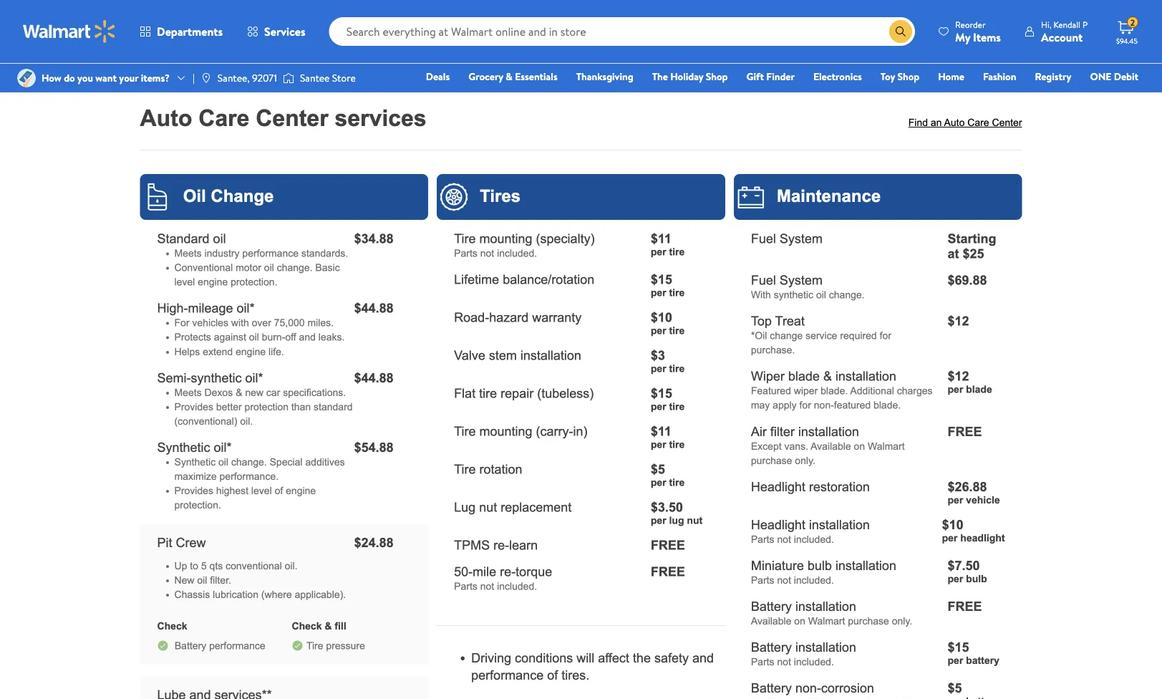 Task type: vqa. For each thing, say whether or not it's contained in the screenshot.
the middle with
no



Task type: locate. For each thing, give the bounding box(es) containing it.
reorder my items
[[956, 18, 1001, 45]]

 image right |
[[200, 72, 212, 84]]

1 horizontal spatial  image
[[283, 71, 294, 85]]

 image for santee, 92071
[[200, 72, 212, 84]]

1 horizontal spatial shop
[[898, 69, 920, 83]]

gift
[[747, 69, 764, 83]]

 image
[[283, 71, 294, 85], [200, 72, 212, 84]]

 image
[[17, 69, 36, 87]]

&
[[506, 69, 513, 83]]

registry
[[1035, 69, 1072, 83]]

shop right holiday
[[706, 69, 728, 83]]

 image right 92071
[[283, 71, 294, 85]]

shop
[[706, 69, 728, 83], [898, 69, 920, 83]]

electronics
[[814, 69, 862, 83]]

0 horizontal spatial  image
[[200, 72, 212, 84]]

departments button
[[128, 14, 235, 49]]

2 shop from the left
[[898, 69, 920, 83]]

departments
[[157, 24, 223, 39]]

|
[[193, 71, 195, 85]]

santee store
[[300, 71, 356, 85]]

gift finder
[[747, 69, 795, 83]]

want
[[95, 71, 117, 85]]

home link
[[932, 69, 971, 84]]

hi,
[[1042, 18, 1052, 30]]

thanksgiving
[[576, 69, 634, 83]]

home
[[939, 69, 965, 83]]

account
[[1042, 29, 1083, 45]]

p
[[1083, 18, 1088, 30]]

services
[[264, 24, 306, 39]]

0 horizontal spatial shop
[[706, 69, 728, 83]]

1 shop from the left
[[706, 69, 728, 83]]

reorder
[[956, 18, 986, 30]]

essentials
[[515, 69, 558, 83]]

shop right toy
[[898, 69, 920, 83]]

items
[[974, 29, 1001, 45]]

how do you want your items?
[[42, 71, 170, 85]]

 image for santee store
[[283, 71, 294, 85]]

do
[[64, 71, 75, 85]]

Search search field
[[329, 17, 916, 46]]

92071
[[252, 71, 277, 85]]



Task type: describe. For each thing, give the bounding box(es) containing it.
walmart+ link
[[1090, 89, 1145, 104]]

hi, kendall p account
[[1042, 18, 1088, 45]]

walmart image
[[23, 20, 116, 43]]

store
[[332, 71, 356, 85]]

$94.45
[[1117, 36, 1138, 45]]

electronics link
[[807, 69, 869, 84]]

items?
[[141, 71, 170, 85]]

walmart+
[[1096, 90, 1139, 104]]

services button
[[235, 14, 318, 49]]

one debit link
[[1084, 69, 1145, 84]]

registry link
[[1029, 69, 1078, 84]]

search icon image
[[896, 26, 907, 37]]

fashion
[[984, 69, 1017, 83]]

2
[[1131, 16, 1136, 28]]

toy shop
[[881, 69, 920, 83]]

santee
[[300, 71, 330, 85]]

the holiday shop
[[652, 69, 728, 83]]

fashion link
[[977, 69, 1023, 84]]

santee, 92071
[[218, 71, 277, 85]]

one
[[1091, 69, 1112, 83]]

kendall
[[1054, 18, 1081, 30]]

debit
[[1115, 69, 1139, 83]]

grocery
[[469, 69, 504, 83]]

thanksgiving link
[[570, 69, 640, 84]]

deals
[[426, 69, 450, 83]]

Walmart Site-Wide search field
[[329, 17, 916, 46]]

toy
[[881, 69, 896, 83]]

the
[[652, 69, 668, 83]]

holiday
[[671, 69, 704, 83]]

santee,
[[218, 71, 250, 85]]

your
[[119, 71, 139, 85]]

free tire repair & warranty image
[[152, 0, 1011, 47]]

the holiday shop link
[[646, 69, 735, 84]]

you
[[77, 71, 93, 85]]

finder
[[767, 69, 795, 83]]

one debit walmart+
[[1091, 69, 1139, 104]]

deals link
[[420, 69, 456, 84]]

grocery & essentials link
[[462, 69, 564, 84]]

my
[[956, 29, 971, 45]]

gift finder link
[[740, 69, 802, 84]]

grocery & essentials
[[469, 69, 558, 83]]

toy shop link
[[875, 69, 926, 84]]

how
[[42, 71, 61, 85]]



